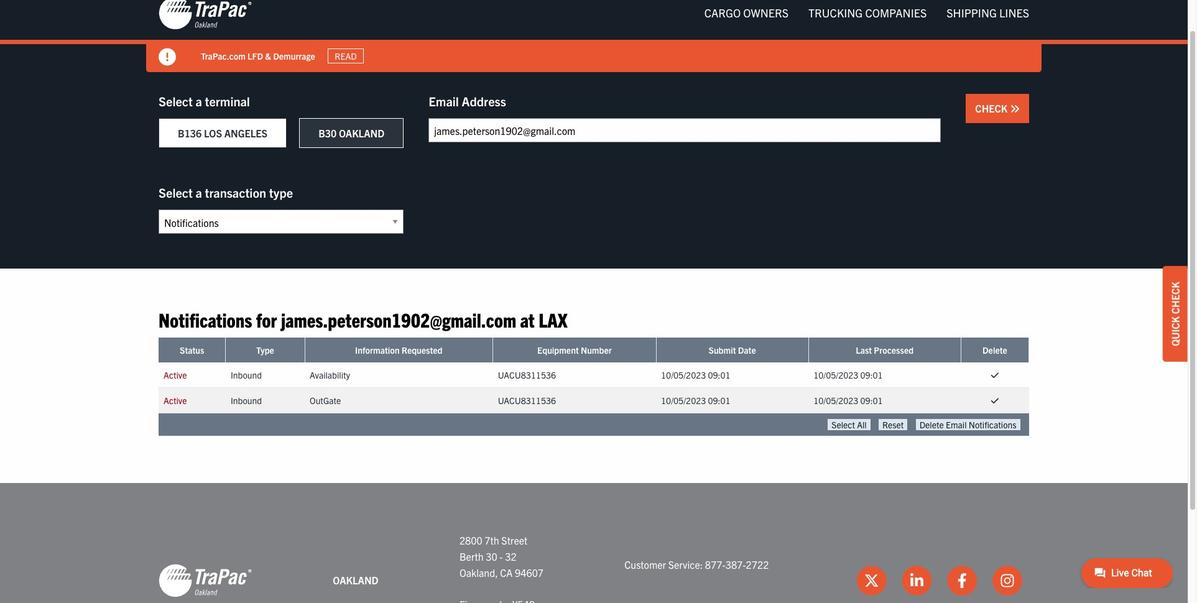 Task type: locate. For each thing, give the bounding box(es) containing it.
0 vertical spatial inbound
[[231, 370, 262, 381]]

1 vertical spatial check
[[1170, 282, 1182, 314]]

1 vertical spatial oakland image
[[159, 564, 252, 599]]

1 inbound from the top
[[231, 370, 262, 381]]

1 uacu8311536 from the top
[[498, 370, 556, 381]]

james.peterson1902@gmail.com
[[281, 307, 517, 332]]

menu bar
[[695, 1, 1040, 26]]

b30 oakland
[[319, 127, 385, 139]]

check inside quick check link
[[1170, 282, 1182, 314]]

select
[[159, 93, 193, 109], [159, 185, 193, 200]]

cargo owners link
[[695, 1, 799, 26]]

0 vertical spatial a
[[196, 93, 202, 109]]

oakland
[[339, 127, 385, 139], [333, 575, 379, 587]]

a for terminal
[[196, 93, 202, 109]]

inbound
[[231, 370, 262, 381], [231, 395, 262, 407]]

a
[[196, 93, 202, 109], [196, 185, 202, 200]]

b136 los angeles
[[178, 127, 268, 139]]

address
[[462, 93, 506, 109]]

0 horizontal spatial check
[[976, 102, 1010, 114]]

oakland,
[[460, 567, 498, 579]]

notifications for james.peterson1902@gmail.com at lax
[[159, 307, 568, 332]]

lfd
[[248, 50, 263, 61]]

type
[[269, 185, 293, 200]]

32
[[505, 551, 517, 563]]

lines
[[1000, 6, 1030, 20]]

uacu8311536 for outgate
[[498, 395, 556, 407]]

1 vertical spatial uacu8311536
[[498, 395, 556, 407]]

submit date
[[709, 345, 756, 356]]

1 vertical spatial solid image
[[1010, 104, 1020, 114]]

banner
[[0, 0, 1198, 72]]

0 horizontal spatial solid image
[[159, 49, 176, 66]]

email
[[429, 93, 459, 109]]

a for transaction
[[196, 185, 202, 200]]

2 a from the top
[[196, 185, 202, 200]]

1 select from the top
[[159, 93, 193, 109]]

street
[[502, 535, 528, 547]]

10/05/2023 09:01
[[661, 370, 731, 381], [814, 370, 883, 381], [661, 395, 731, 407], [814, 395, 883, 407]]

94607
[[515, 567, 544, 579]]

solid image
[[159, 49, 176, 66], [1010, 104, 1020, 114], [992, 372, 999, 380]]

2800
[[460, 535, 483, 547]]

None button
[[828, 420, 871, 431], [879, 420, 908, 431], [916, 420, 1021, 431], [828, 420, 871, 431], [879, 420, 908, 431], [916, 420, 1021, 431]]

2 uacu8311536 from the top
[[498, 395, 556, 407]]

check
[[976, 102, 1010, 114], [1170, 282, 1182, 314]]

&
[[265, 50, 271, 61]]

read
[[335, 50, 357, 62]]

0 vertical spatial select
[[159, 93, 193, 109]]

information requested
[[355, 345, 443, 356]]

2 active from the top
[[164, 395, 187, 407]]

-
[[500, 551, 503, 563]]

read link
[[328, 48, 364, 64]]

0 vertical spatial oakland image
[[159, 0, 252, 30]]

0 vertical spatial solid image
[[159, 49, 176, 66]]

information
[[355, 345, 400, 356]]

trapac.com
[[201, 50, 246, 61]]

a left the transaction on the top of page
[[196, 185, 202, 200]]

1 vertical spatial inbound
[[231, 395, 262, 407]]

requested
[[402, 345, 443, 356]]

877-
[[705, 559, 726, 571]]

select up b136
[[159, 93, 193, 109]]

2 inbound from the top
[[231, 395, 262, 407]]

1 active from the top
[[164, 370, 187, 381]]

1 a from the top
[[196, 93, 202, 109]]

quick check link
[[1163, 266, 1188, 362]]

shipping lines
[[947, 6, 1030, 20]]

10/05/2023
[[661, 370, 706, 381], [814, 370, 859, 381], [661, 395, 706, 407], [814, 395, 859, 407]]

uacu8311536
[[498, 370, 556, 381], [498, 395, 556, 407]]

select for select a terminal
[[159, 93, 193, 109]]

oakland image
[[159, 0, 252, 30], [159, 564, 252, 599]]

0 vertical spatial oakland
[[339, 127, 385, 139]]

customer
[[625, 559, 666, 571]]

footer
[[0, 484, 1188, 604]]

last
[[856, 345, 872, 356]]

inbound for availability
[[231, 370, 262, 381]]

equipment
[[538, 345, 579, 356]]

delete
[[983, 345, 1008, 356]]

active
[[164, 370, 187, 381], [164, 395, 187, 407]]

1 horizontal spatial check
[[1170, 282, 1182, 314]]

for
[[256, 307, 277, 332]]

2 horizontal spatial solid image
[[1010, 104, 1020, 114]]

b136
[[178, 127, 202, 139]]

0 vertical spatial uacu8311536
[[498, 370, 556, 381]]

1 horizontal spatial solid image
[[992, 372, 999, 380]]

1 vertical spatial a
[[196, 185, 202, 200]]

status
[[180, 345, 204, 356]]

check button
[[966, 94, 1030, 123]]

select a terminal
[[159, 93, 250, 109]]

1 vertical spatial select
[[159, 185, 193, 200]]

berth
[[460, 551, 484, 563]]

menu bar containing cargo owners
[[695, 1, 1040, 26]]

terminal
[[205, 93, 250, 109]]

30
[[486, 551, 498, 563]]

email address
[[429, 93, 506, 109]]

shipping
[[947, 6, 997, 20]]

customer service: 877-387-2722
[[625, 559, 769, 571]]

2 select from the top
[[159, 185, 193, 200]]

banner containing cargo owners
[[0, 0, 1198, 72]]

select left the transaction on the top of page
[[159, 185, 193, 200]]

trucking companies link
[[799, 1, 937, 26]]

processed
[[874, 345, 914, 356]]

0 vertical spatial check
[[976, 102, 1010, 114]]

a left terminal in the left top of the page
[[196, 93, 202, 109]]

09:01
[[708, 370, 731, 381], [861, 370, 883, 381], [708, 395, 731, 407], [861, 395, 883, 407]]

0 vertical spatial active
[[164, 370, 187, 381]]

1 vertical spatial active
[[164, 395, 187, 407]]

b30
[[319, 127, 337, 139]]

shipping lines link
[[937, 1, 1040, 26]]

2 vertical spatial solid image
[[992, 372, 999, 380]]



Task type: vqa. For each thing, say whether or not it's contained in the screenshot.
button
yes



Task type: describe. For each thing, give the bounding box(es) containing it.
active for outgate
[[164, 395, 187, 407]]

uacu8311536 for availability
[[498, 370, 556, 381]]

387-
[[726, 559, 746, 571]]

quick
[[1170, 317, 1182, 346]]

companies
[[866, 6, 927, 20]]

equipment number
[[538, 345, 612, 356]]

date
[[738, 345, 756, 356]]

cargo
[[705, 6, 741, 20]]

select for select a transaction type
[[159, 185, 193, 200]]

number
[[581, 345, 612, 356]]

trapac.com lfd & demurrage
[[201, 50, 315, 61]]

solid image inside "check" button
[[1010, 104, 1020, 114]]

ca
[[500, 567, 513, 579]]

inbound for outgate
[[231, 395, 262, 407]]

7th
[[485, 535, 499, 547]]

last processed
[[856, 345, 914, 356]]

service:
[[669, 559, 703, 571]]

2722
[[746, 559, 769, 571]]

2 oakland image from the top
[[159, 564, 252, 599]]

lax
[[539, 307, 568, 332]]

outgate
[[310, 395, 341, 407]]

select a transaction type
[[159, 185, 293, 200]]

los
[[204, 127, 222, 139]]

cargo owners
[[705, 6, 789, 20]]

footer containing 2800 7th street
[[0, 484, 1188, 604]]

transaction
[[205, 185, 266, 200]]

quick check
[[1170, 282, 1182, 346]]

2800 7th street berth 30 - 32 oakland, ca 94607
[[460, 535, 544, 579]]

angeles
[[224, 127, 268, 139]]

notifications
[[159, 307, 252, 332]]

type
[[256, 345, 274, 356]]

submit
[[709, 345, 736, 356]]

trucking
[[809, 6, 863, 20]]

demurrage
[[273, 50, 315, 61]]

availability
[[310, 370, 350, 381]]

trucking companies
[[809, 6, 927, 20]]

solid image
[[992, 397, 999, 406]]

owners
[[744, 6, 789, 20]]

active for availability
[[164, 370, 187, 381]]

1 vertical spatial oakland
[[333, 575, 379, 587]]

Email Address email field
[[429, 118, 942, 142]]

check inside "check" button
[[976, 102, 1010, 114]]

at
[[520, 307, 535, 332]]

1 oakland image from the top
[[159, 0, 252, 30]]



